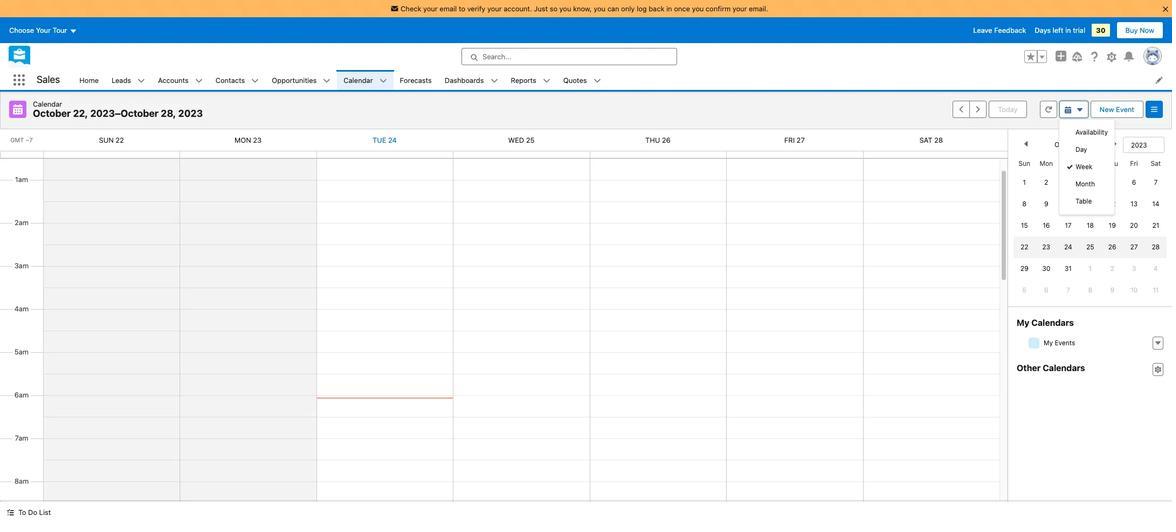 Task type: describe. For each thing, give the bounding box(es) containing it.
account.
[[504, 4, 532, 13]]

fri 27
[[784, 136, 805, 145]]

confirm
[[706, 4, 731, 13]]

8am
[[14, 477, 29, 486]]

16
[[1043, 222, 1050, 230]]

sat 28 button
[[920, 136, 943, 145]]

gmt
[[10, 136, 24, 143]]

tue for tue
[[1063, 160, 1074, 168]]

sat 28
[[920, 136, 943, 145]]

1 vertical spatial 1
[[1089, 265, 1092, 273]]

0 vertical spatial 6
[[1132, 178, 1136, 187]]

month
[[1076, 180, 1095, 188]]

0 horizontal spatial 8
[[1022, 200, 1027, 208]]

opportunities link
[[265, 70, 323, 90]]

leads list item
[[105, 70, 152, 90]]

week
[[1076, 163, 1093, 171]]

home link
[[73, 70, 105, 90]]

leave
[[973, 26, 992, 35]]

thu for thu
[[1107, 160, 1118, 168]]

1 vertical spatial 7
[[1066, 286, 1070, 294]]

14
[[1152, 200, 1160, 208]]

now
[[1140, 26, 1154, 35]]

opportunities
[[272, 76, 317, 84]]

today button
[[989, 101, 1027, 118]]

days left in trial
[[1035, 26, 1085, 35]]

calendar for calendar october 22, 2023–october 28, 2023
[[33, 100, 62, 108]]

1 vertical spatial 30
[[1042, 265, 1051, 273]]

know,
[[573, 4, 592, 13]]

buy now button
[[1116, 22, 1164, 39]]

1 vertical spatial october
[[1055, 141, 1085, 149]]

dashboards list item
[[438, 70, 504, 90]]

1 horizontal spatial 25
[[1086, 243, 1094, 251]]

opportunities list item
[[265, 70, 337, 90]]

fri for fri
[[1130, 160, 1138, 168]]

leave feedback
[[973, 26, 1026, 35]]

text default image for calendar
[[379, 77, 387, 85]]

choose your tour
[[9, 26, 67, 35]]

sun for sun
[[1019, 160, 1030, 168]]

events
[[1055, 339, 1075, 347]]

3am
[[14, 261, 29, 270]]

1 horizontal spatial 24
[[1064, 243, 1072, 251]]

2 you from the left
[[594, 4, 606, 13]]

home
[[79, 76, 99, 84]]

4am
[[14, 305, 29, 313]]

thu 26
[[645, 136, 671, 145]]

can
[[608, 4, 619, 13]]

22 inside grid
[[1021, 243, 1028, 251]]

2 your from the left
[[487, 4, 502, 13]]

1am
[[15, 175, 28, 184]]

19
[[1109, 222, 1116, 230]]

once
[[674, 4, 690, 13]]

day link
[[1060, 141, 1115, 159]]

1 horizontal spatial 4
[[1154, 265, 1158, 273]]

5
[[1023, 286, 1027, 294]]

thu for thu 26
[[645, 136, 660, 145]]

reports link
[[504, 70, 543, 90]]

mon for mon 23
[[235, 136, 251, 145]]

day
[[1076, 146, 1087, 154]]

contacts list item
[[209, 70, 265, 90]]

availability link
[[1060, 124, 1115, 141]]

27 inside grid
[[1130, 243, 1138, 251]]

2am
[[15, 218, 29, 227]]

contacts link
[[209, 70, 251, 90]]

0 horizontal spatial 4
[[1088, 178, 1092, 187]]

sat for sat 28
[[920, 136, 933, 145]]

0 horizontal spatial group
[[953, 101, 987, 118]]

−7
[[26, 136, 33, 143]]

3
[[1132, 265, 1136, 273]]

grid containing sun
[[1014, 155, 1167, 301]]

do
[[28, 508, 37, 517]]

text default image inside contacts list item
[[251, 77, 259, 85]]

email.
[[749, 4, 768, 13]]

1 horizontal spatial 11
[[1153, 286, 1159, 294]]

thu 26 button
[[645, 136, 671, 145]]

quotes list item
[[557, 70, 607, 90]]

reports
[[511, 76, 536, 84]]

verify
[[467, 4, 485, 13]]

0 vertical spatial 7
[[1154, 178, 1158, 187]]

availability
[[1076, 128, 1108, 136]]

mon 23 button
[[235, 136, 262, 145]]

check
[[401, 4, 421, 13]]

0 horizontal spatial 6
[[1044, 286, 1049, 294]]

23 inside grid
[[1042, 243, 1050, 251]]

5am
[[14, 348, 29, 356]]

text default image for reports
[[543, 77, 550, 85]]

leads link
[[105, 70, 138, 90]]

31
[[1065, 265, 1072, 273]]

choose your tour button
[[9, 22, 77, 39]]

sun 22 button
[[99, 136, 124, 145]]

3 you from the left
[[692, 4, 704, 13]]

0 horizontal spatial 26
[[662, 136, 671, 145]]

calendar october 22, 2023–october 28, 2023
[[33, 100, 203, 119]]

20
[[1130, 222, 1138, 230]]

accounts
[[158, 76, 189, 84]]

2023
[[178, 108, 203, 119]]

wed for wed 25
[[508, 136, 524, 145]]

calendar link
[[337, 70, 379, 90]]

sun for sun 22
[[99, 136, 114, 145]]

0 vertical spatial in
[[666, 4, 672, 13]]

my for my events
[[1044, 339, 1053, 347]]

mon for mon
[[1040, 160, 1053, 168]]

check your email to verify your account. just so you know, you can only log back in once you confirm your email.
[[401, 4, 768, 13]]

search...
[[483, 52, 511, 61]]

mon 23
[[235, 136, 262, 145]]



Task type: locate. For each thing, give the bounding box(es) containing it.
12
[[1109, 200, 1116, 208]]

0 horizontal spatial my
[[1017, 318, 1030, 328]]

log
[[637, 4, 647, 13]]

0 vertical spatial october
[[33, 108, 71, 119]]

0 horizontal spatial 24
[[388, 136, 397, 145]]

0 vertical spatial 28
[[934, 136, 943, 145]]

text default image inside quotes list item
[[593, 77, 601, 85]]

calendars up my events
[[1032, 318, 1074, 328]]

22
[[116, 136, 124, 145], [1021, 243, 1028, 251]]

0 horizontal spatial wed
[[508, 136, 524, 145]]

1 vertical spatial 6
[[1044, 286, 1049, 294]]

1 horizontal spatial 22
[[1021, 243, 1028, 251]]

1 horizontal spatial 28
[[1152, 243, 1160, 251]]

0 vertical spatial 2
[[1044, 178, 1048, 187]]

1 horizontal spatial 23
[[1042, 243, 1050, 251]]

email
[[440, 4, 457, 13]]

17
[[1065, 222, 1072, 230]]

3 your from the left
[[733, 4, 747, 13]]

1 horizontal spatial 2
[[1111, 265, 1114, 273]]

1 vertical spatial 25
[[1086, 243, 1094, 251]]

1 vertical spatial fri
[[1130, 160, 1138, 168]]

wed inside grid
[[1084, 160, 1097, 168]]

1 vertical spatial 4
[[1154, 265, 1158, 273]]

sun
[[99, 136, 114, 145], [1019, 160, 1030, 168]]

22,
[[73, 108, 88, 119]]

new event button
[[1091, 101, 1144, 118]]

0 vertical spatial wed
[[508, 136, 524, 145]]

9
[[1044, 200, 1049, 208], [1110, 286, 1115, 294]]

1 vertical spatial 26
[[1108, 243, 1116, 251]]

tue 24
[[373, 136, 397, 145]]

fri for fri 27
[[784, 136, 795, 145]]

0 horizontal spatial 9
[[1044, 200, 1049, 208]]

contacts
[[216, 76, 245, 84]]

forecasts link
[[393, 70, 438, 90]]

you left can
[[594, 4, 606, 13]]

calendars down "events"
[[1043, 363, 1085, 373]]

1 horizontal spatial 27
[[1130, 243, 1138, 251]]

0 horizontal spatial your
[[423, 4, 438, 13]]

quotes link
[[557, 70, 593, 90]]

7am
[[15, 434, 28, 443]]

0 horizontal spatial fri
[[784, 136, 795, 145]]

2 left 3
[[1111, 265, 1114, 273]]

1 vertical spatial 9
[[1110, 286, 1115, 294]]

1 vertical spatial sun
[[1019, 160, 1030, 168]]

22 down 2023–october
[[116, 136, 124, 145]]

0 vertical spatial 9
[[1044, 200, 1049, 208]]

1 horizontal spatial in
[[1065, 26, 1071, 35]]

1 vertical spatial 27
[[1130, 243, 1138, 251]]

new event
[[1100, 105, 1134, 114]]

sat
[[920, 136, 933, 145], [1151, 160, 1161, 168]]

you right the so
[[559, 4, 571, 13]]

wed
[[508, 136, 524, 145], [1084, 160, 1097, 168]]

1 horizontal spatial wed
[[1084, 160, 1097, 168]]

30 right trial at right top
[[1096, 26, 1106, 35]]

text default image inside accounts list item
[[195, 77, 203, 85]]

your left email
[[423, 4, 438, 13]]

1 horizontal spatial 9
[[1110, 286, 1115, 294]]

1 horizontal spatial mon
[[1040, 160, 1053, 168]]

6 right '5'
[[1044, 286, 1049, 294]]

0 horizontal spatial 30
[[1042, 265, 1051, 273]]

0 horizontal spatial thu
[[645, 136, 660, 145]]

tue for tue 24
[[373, 136, 386, 145]]

1 horizontal spatial october
[[1055, 141, 1085, 149]]

15
[[1021, 222, 1028, 230]]

you right once
[[692, 4, 704, 13]]

7 up 14
[[1154, 178, 1158, 187]]

1 vertical spatial 22
[[1021, 243, 1028, 251]]

1 vertical spatial 28
[[1152, 243, 1160, 251]]

search... button
[[462, 48, 677, 65]]

text default image for quotes
[[593, 77, 601, 85]]

wed 25
[[508, 136, 535, 145]]

1 horizontal spatial you
[[594, 4, 606, 13]]

0 vertical spatial calendars
[[1032, 318, 1074, 328]]

accounts link
[[152, 70, 195, 90]]

0 horizontal spatial 27
[[797, 136, 805, 145]]

1 horizontal spatial my
[[1044, 339, 1053, 347]]

you
[[559, 4, 571, 13], [594, 4, 606, 13], [692, 4, 704, 13]]

text default image
[[195, 77, 203, 85], [251, 77, 259, 85], [1154, 340, 1162, 347], [6, 509, 14, 517]]

text default image inside to do list 'button'
[[6, 509, 14, 517]]

october down availability
[[1055, 141, 1085, 149]]

18
[[1087, 222, 1094, 230]]

0 horizontal spatial 22
[[116, 136, 124, 145]]

0 vertical spatial mon
[[235, 136, 251, 145]]

hide items image
[[1029, 338, 1040, 349]]

your right verify
[[487, 4, 502, 13]]

0 vertical spatial thu
[[645, 136, 660, 145]]

left
[[1053, 26, 1064, 35]]

8 up '15'
[[1022, 200, 1027, 208]]

leave feedback link
[[973, 26, 1026, 35]]

0 vertical spatial tue
[[373, 136, 386, 145]]

sat for sat
[[1151, 160, 1161, 168]]

0 vertical spatial my
[[1017, 318, 1030, 328]]

30
[[1096, 26, 1106, 35], [1042, 265, 1051, 273]]

4 right 3
[[1154, 265, 1158, 273]]

0 horizontal spatial october
[[33, 108, 71, 119]]

1 horizontal spatial tue
[[1063, 160, 1074, 168]]

26 inside grid
[[1108, 243, 1116, 251]]

6 up 13
[[1132, 178, 1136, 187]]

text default image inside dashboards list item
[[490, 77, 498, 85]]

leads
[[112, 76, 131, 84]]

group left today at the top of page
[[953, 101, 987, 118]]

1 right '31'
[[1089, 265, 1092, 273]]

choose
[[9, 26, 34, 35]]

30 left '31'
[[1042, 265, 1051, 273]]

4
[[1088, 178, 1092, 187], [1154, 265, 1158, 273]]

calendars for my calendars
[[1032, 318, 1074, 328]]

0 vertical spatial 27
[[797, 136, 805, 145]]

1 horizontal spatial thu
[[1107, 160, 1118, 168]]

1 horizontal spatial 8
[[1088, 286, 1092, 294]]

forecasts
[[400, 76, 432, 84]]

so
[[550, 4, 558, 13]]

0 horizontal spatial sat
[[920, 136, 933, 145]]

2023–october
[[90, 108, 159, 119]]

thu inside grid
[[1107, 160, 1118, 168]]

my for my calendars
[[1017, 318, 1030, 328]]

other calendars
[[1017, 363, 1085, 373]]

my right hide items image
[[1044, 339, 1053, 347]]

0 horizontal spatial 25
[[526, 136, 535, 145]]

other
[[1017, 363, 1041, 373]]

text default image for opportunities
[[323, 77, 331, 85]]

back
[[649, 4, 665, 13]]

10
[[1131, 286, 1138, 294]]

dashboards
[[445, 76, 484, 84]]

22 up the '29'
[[1021, 243, 1028, 251]]

my
[[1017, 318, 1030, 328], [1044, 339, 1053, 347]]

0 vertical spatial 8
[[1022, 200, 1027, 208]]

sun 22
[[99, 136, 124, 145]]

sat inside grid
[[1151, 160, 1161, 168]]

calendar list item
[[337, 70, 393, 90]]

1 you from the left
[[559, 4, 571, 13]]

buy now
[[1126, 26, 1154, 35]]

group
[[1024, 50, 1047, 63], [953, 101, 987, 118]]

1 horizontal spatial sun
[[1019, 160, 1030, 168]]

text default image
[[138, 77, 145, 85], [323, 77, 331, 85], [379, 77, 387, 85], [490, 77, 498, 85], [543, 77, 550, 85], [593, 77, 601, 85], [1154, 366, 1162, 374]]

0 vertical spatial sat
[[920, 136, 933, 145]]

1 horizontal spatial 6
[[1132, 178, 1136, 187]]

11 down 'month' link
[[1087, 200, 1093, 208]]

wed for wed
[[1084, 160, 1097, 168]]

to do list button
[[0, 502, 57, 524]]

my up hide items image
[[1017, 318, 1030, 328]]

0 horizontal spatial 2
[[1044, 178, 1048, 187]]

week link
[[1060, 159, 1115, 176]]

11 right 10 on the bottom of page
[[1153, 286, 1159, 294]]

2 horizontal spatial you
[[692, 4, 704, 13]]

calendar for calendar
[[344, 76, 373, 84]]

0 horizontal spatial 23
[[253, 136, 262, 145]]

0 vertical spatial fri
[[784, 136, 795, 145]]

accounts list item
[[152, 70, 209, 90]]

1 horizontal spatial 30
[[1096, 26, 1106, 35]]

only
[[621, 4, 635, 13]]

9 up 16
[[1044, 200, 1049, 208]]

0 vertical spatial 30
[[1096, 26, 1106, 35]]

today
[[998, 105, 1018, 114]]

list containing home
[[73, 70, 1172, 90]]

1 vertical spatial 24
[[1064, 243, 1072, 251]]

event
[[1116, 105, 1134, 114]]

1 vertical spatial group
[[953, 101, 987, 118]]

1
[[1023, 178, 1026, 187], [1089, 265, 1092, 273]]

your
[[423, 4, 438, 13], [487, 4, 502, 13], [733, 4, 747, 13]]

6am
[[14, 391, 29, 399]]

0 vertical spatial 25
[[526, 136, 535, 145]]

0 vertical spatial 4
[[1088, 178, 1092, 187]]

sun inside grid
[[1019, 160, 1030, 168]]

9 left 10 on the bottom of page
[[1110, 286, 1115, 294]]

to
[[18, 508, 26, 517]]

text default image inside leads list item
[[138, 77, 145, 85]]

text default image inside reports "list item"
[[543, 77, 550, 85]]

text default image for leads
[[138, 77, 145, 85]]

8 left 10 on the bottom of page
[[1088, 286, 1092, 294]]

group down the "days"
[[1024, 50, 1047, 63]]

1 up '15'
[[1023, 178, 1026, 187]]

tue inside grid
[[1063, 160, 1074, 168]]

fri inside grid
[[1130, 160, 1138, 168]]

my events
[[1044, 339, 1075, 347]]

28,
[[161, 108, 176, 119]]

1 your from the left
[[423, 4, 438, 13]]

7 down '31'
[[1066, 286, 1070, 294]]

1 vertical spatial sat
[[1151, 160, 1161, 168]]

0 vertical spatial calendar
[[344, 76, 373, 84]]

28
[[934, 136, 943, 145], [1152, 243, 1160, 251]]

list
[[73, 70, 1172, 90]]

25
[[526, 136, 535, 145], [1086, 243, 1094, 251]]

1 vertical spatial 8
[[1088, 286, 1092, 294]]

1 vertical spatial in
[[1065, 26, 1071, 35]]

text default image for dashboards
[[490, 77, 498, 85]]

in right 'back'
[[666, 4, 672, 13]]

list
[[39, 508, 51, 517]]

october inside calendar october 22, 2023–october 28, 2023
[[33, 108, 71, 119]]

0 horizontal spatial calendar
[[33, 100, 62, 108]]

0 vertical spatial 26
[[662, 136, 671, 145]]

tue 24 button
[[373, 136, 397, 145]]

your left email.
[[733, 4, 747, 13]]

thu
[[645, 136, 660, 145], [1107, 160, 1118, 168]]

calendar inside calendar october 22, 2023–october 28, 2023
[[33, 100, 62, 108]]

text default image inside calendar list item
[[379, 77, 387, 85]]

text default image inside opportunities list item
[[323, 77, 331, 85]]

0 vertical spatial 1
[[1023, 178, 1026, 187]]

fri
[[784, 136, 795, 145], [1130, 160, 1138, 168]]

24
[[388, 136, 397, 145], [1064, 243, 1072, 251]]

wed 25 button
[[508, 136, 535, 145]]

table
[[1076, 197, 1092, 205]]

calendars for other calendars
[[1043, 363, 1085, 373]]

1 vertical spatial calendar
[[33, 100, 62, 108]]

sales
[[37, 74, 60, 85]]

1 vertical spatial 23
[[1042, 243, 1050, 251]]

0 horizontal spatial 7
[[1066, 286, 1070, 294]]

0 vertical spatial 11
[[1087, 200, 1093, 208]]

0 horizontal spatial 28
[[934, 136, 943, 145]]

1 vertical spatial wed
[[1084, 160, 1097, 168]]

1 horizontal spatial sat
[[1151, 160, 1161, 168]]

1 vertical spatial mon
[[1040, 160, 1053, 168]]

tour
[[53, 26, 67, 35]]

2 left month
[[1044, 178, 1048, 187]]

reports list item
[[504, 70, 557, 90]]

just
[[534, 4, 548, 13]]

1 vertical spatial my
[[1044, 339, 1053, 347]]

28 inside grid
[[1152, 243, 1160, 251]]

0 vertical spatial group
[[1024, 50, 1047, 63]]

1 vertical spatial 2
[[1111, 265, 1114, 273]]

0 vertical spatial 22
[[116, 136, 124, 145]]

29
[[1021, 265, 1029, 273]]

your
[[36, 26, 51, 35]]

days
[[1035, 26, 1051, 35]]

1 vertical spatial thu
[[1107, 160, 1118, 168]]

table link
[[1060, 193, 1115, 210]]

0 horizontal spatial sun
[[99, 136, 114, 145]]

my calendars
[[1017, 318, 1074, 328]]

month link
[[1060, 176, 1115, 193]]

1 horizontal spatial 26
[[1108, 243, 1116, 251]]

calendar inside list item
[[344, 76, 373, 84]]

0 vertical spatial sun
[[99, 136, 114, 145]]

october left the 22,
[[33, 108, 71, 119]]

grid
[[1014, 155, 1167, 301]]

to
[[459, 4, 465, 13]]

calendars
[[1032, 318, 1074, 328], [1043, 363, 1085, 373]]

mon inside grid
[[1040, 160, 1053, 168]]

fri 27 button
[[784, 136, 805, 145]]

1 horizontal spatial calendar
[[344, 76, 373, 84]]

4 down 'week' link
[[1088, 178, 1092, 187]]

feedback
[[994, 26, 1026, 35]]

0 vertical spatial 24
[[388, 136, 397, 145]]

in right left
[[1065, 26, 1071, 35]]



Task type: vqa. For each thing, say whether or not it's contained in the screenshot.
in to the top
yes



